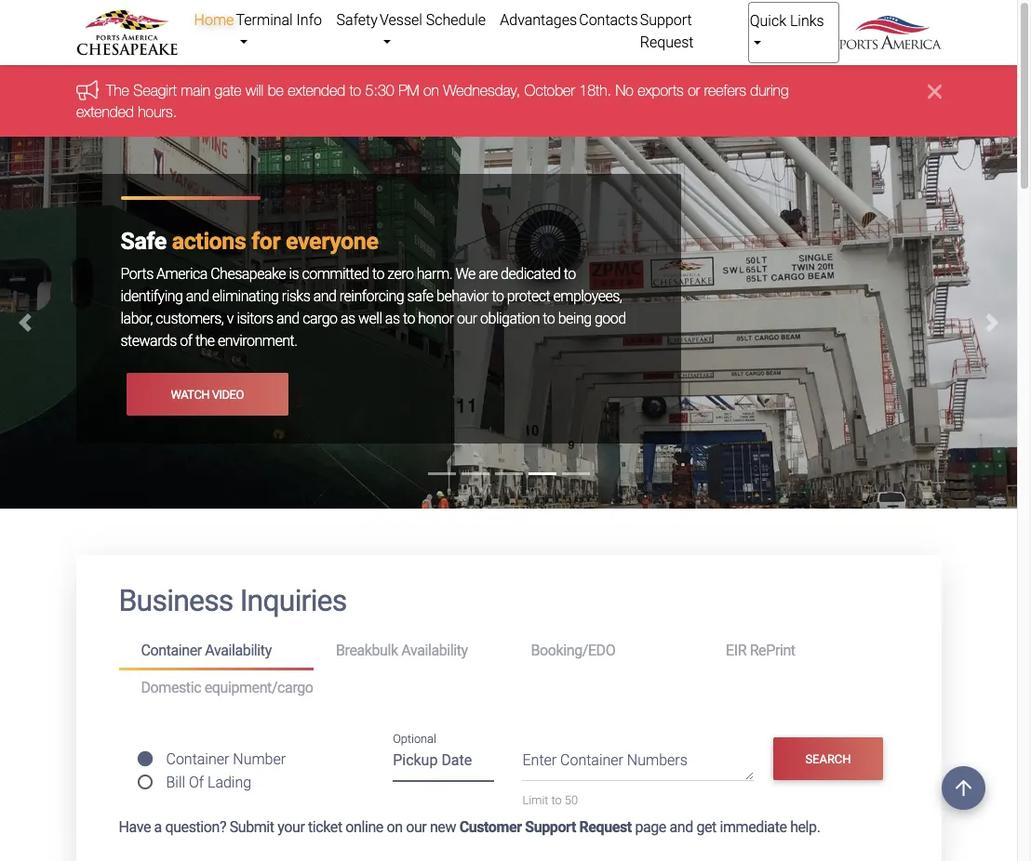 Task type: vqa. For each thing, say whether or not it's contained in the screenshot.
(1,143
no



Task type: describe. For each thing, give the bounding box(es) containing it.
customer
[[459, 819, 522, 837]]

safety vessel schedule
[[337, 11, 486, 29]]

employees,
[[553, 288, 622, 305]]

request inside advantages contacts support request
[[640, 34, 694, 51]]

domestic equipment/cargo link
[[119, 671, 899, 706]]

online
[[346, 819, 383, 837]]

availability for breakbulk availability
[[401, 642, 468, 660]]

equipment/cargo
[[204, 679, 313, 697]]

environment.
[[218, 332, 297, 350]]

reinforcing
[[340, 288, 404, 305]]

bill
[[166, 775, 185, 792]]

during
[[750, 82, 788, 99]]

domestic equipment/cargo
[[141, 679, 313, 697]]

safety image
[[0, 137, 1017, 576]]

business
[[119, 584, 233, 619]]

vessel
[[380, 11, 422, 29]]

safe
[[121, 228, 166, 255]]

being
[[558, 310, 592, 328]]

obligation
[[480, 310, 540, 328]]

honor
[[418, 310, 454, 328]]

have
[[119, 819, 151, 837]]

the
[[106, 82, 129, 99]]

to up employees,
[[564, 265, 576, 283]]

chesapeake
[[211, 265, 286, 283]]

safe
[[407, 288, 433, 305]]

wednesday,
[[443, 82, 520, 99]]

and up 'cargo'
[[313, 288, 336, 305]]

safe actions for everyone
[[121, 228, 378, 255]]

will
[[245, 82, 263, 99]]

quick
[[750, 12, 786, 30]]

booking/edo link
[[509, 634, 704, 669]]

and left get
[[670, 819, 693, 837]]

a
[[154, 819, 162, 837]]

customer support request link
[[459, 819, 632, 837]]

terminal
[[236, 11, 293, 29]]

1 as from the left
[[341, 310, 355, 328]]

to left zero
[[372, 265, 384, 283]]

advantages link
[[499, 2, 578, 39]]

reefers
[[704, 82, 746, 99]]

eir reprint link
[[704, 634, 899, 669]]

support inside advantages contacts support request
[[640, 11, 692, 29]]

1 vertical spatial support
[[525, 819, 576, 837]]

close image
[[927, 80, 941, 103]]

v
[[227, 310, 234, 328]]

committed
[[302, 265, 369, 283]]

the seagirt main gate will be extended to 5:30 pm on wednesday, october 18th.  no exports or reefers during extended hours.
[[76, 82, 788, 120]]

exports
[[637, 82, 683, 99]]

risks
[[282, 288, 310, 305]]

safety
[[337, 11, 378, 29]]

watch video
[[171, 388, 244, 402]]

5:30
[[365, 82, 394, 99]]

we
[[455, 265, 475, 283]]

quick links link
[[748, 2, 839, 63]]

1 vertical spatial our
[[406, 819, 427, 837]]

go to top image
[[942, 767, 986, 811]]

dedicated
[[501, 265, 561, 283]]

behavior
[[436, 288, 489, 305]]

Optional text field
[[393, 746, 495, 782]]

safety link
[[336, 2, 379, 39]]

be
[[267, 82, 283, 99]]

harm.
[[417, 265, 452, 283]]

hours.
[[138, 103, 176, 120]]

everyone
[[286, 228, 378, 255]]

eir reprint
[[726, 642, 795, 660]]

to left 50
[[551, 794, 562, 808]]

have a question? submit your ticket online on our new customer support request page and get immediate help.
[[119, 819, 820, 837]]

contacts
[[579, 11, 638, 29]]

limit
[[523, 794, 549, 808]]

watch
[[171, 388, 210, 402]]

inquiries
[[240, 584, 347, 619]]

advantages contacts support request
[[500, 11, 694, 51]]

to down "are"
[[492, 288, 504, 305]]

new
[[430, 819, 456, 837]]

quick links
[[750, 12, 824, 30]]

immediate
[[720, 819, 787, 837]]

limit to 50
[[523, 794, 578, 808]]

october
[[524, 82, 575, 99]]

schedule
[[426, 11, 486, 29]]

stewards
[[121, 332, 177, 350]]

no
[[615, 82, 633, 99]]

info
[[297, 11, 322, 29]]

well
[[358, 310, 382, 328]]

bullhorn image
[[76, 80, 106, 100]]

50
[[565, 794, 578, 808]]

availability for container availability
[[205, 642, 272, 660]]

contacts link
[[578, 2, 639, 39]]

breakbulk availability
[[336, 642, 468, 660]]

lading
[[208, 775, 251, 792]]

booking/edo
[[531, 642, 615, 660]]

ticket
[[308, 819, 342, 837]]



Task type: locate. For each thing, give the bounding box(es) containing it.
and up customers,
[[186, 288, 209, 305]]

1 availability from the left
[[205, 642, 272, 660]]

1 horizontal spatial availability
[[401, 642, 468, 660]]

support request link
[[639, 2, 748, 61]]

availability right breakbulk
[[401, 642, 468, 660]]

on right pm
[[423, 82, 439, 99]]

0 horizontal spatial our
[[406, 819, 427, 837]]

1 horizontal spatial extended
[[287, 82, 345, 99]]

to left 'being'
[[543, 310, 555, 328]]

reprint
[[750, 642, 795, 660]]

of
[[180, 332, 192, 350]]

the seagirt main gate will be extended to 5:30 pm on wednesday, october 18th.  no exports or reefers during extended hours. alert
[[0, 66, 1017, 137]]

watch video link
[[126, 373, 288, 416]]

2 as from the left
[[385, 310, 400, 328]]

1 vertical spatial on
[[387, 819, 403, 837]]

our inside ports america chesapeake is committed to zero harm. we are dedicated to identifying and                         eliminating risks and reinforcing safe behavior to protect employees, labor, customers, v                         isitors and cargo as well as to honor our obligation to being good stewards of the environment.
[[457, 310, 477, 328]]

availability
[[205, 642, 272, 660], [401, 642, 468, 660]]

enter container numbers
[[523, 752, 688, 770]]

0 horizontal spatial extended
[[76, 103, 133, 120]]

request left page
[[579, 819, 632, 837]]

container for container number bill of lading
[[166, 751, 229, 769]]

container inside container number bill of lading
[[166, 751, 229, 769]]

question?
[[165, 819, 226, 837]]

optional
[[393, 732, 436, 746]]

identifying
[[121, 288, 183, 305]]

domestic
[[141, 679, 201, 697]]

1 horizontal spatial support
[[640, 11, 692, 29]]

0 horizontal spatial availability
[[205, 642, 272, 660]]

container up domestic
[[141, 642, 202, 660]]

help.
[[790, 819, 820, 837]]

vessel schedule link
[[379, 2, 499, 61]]

home terminal info
[[194, 11, 322, 29]]

0 vertical spatial support
[[640, 11, 692, 29]]

submit
[[230, 819, 274, 837]]

get
[[697, 819, 717, 837]]

extended down the
[[76, 103, 133, 120]]

container availability
[[141, 642, 272, 660]]

home link
[[193, 2, 235, 39]]

availability up domestic equipment/cargo
[[205, 642, 272, 660]]

or
[[687, 82, 700, 99]]

Enter Container Numbers text field
[[523, 750, 754, 782]]

pm
[[398, 82, 419, 99]]

container up 50
[[560, 752, 623, 770]]

our left 'new'
[[406, 819, 427, 837]]

extended right be
[[287, 82, 345, 99]]

is
[[289, 265, 299, 283]]

enter
[[523, 752, 557, 770]]

labor,
[[121, 310, 153, 328]]

of
[[189, 775, 204, 792]]

our down behavior on the left of page
[[457, 310, 477, 328]]

0 vertical spatial our
[[457, 310, 477, 328]]

0 horizontal spatial request
[[579, 819, 632, 837]]

isitors
[[237, 310, 273, 328]]

to left 5:30
[[349, 82, 361, 99]]

business inquiries
[[119, 584, 347, 619]]

advantages
[[500, 11, 577, 29]]

1 vertical spatial request
[[579, 819, 632, 837]]

container for container availability
[[141, 642, 202, 660]]

availability inside "link"
[[205, 642, 272, 660]]

18th.
[[579, 82, 611, 99]]

for
[[251, 228, 280, 255]]

support right contacts
[[640, 11, 692, 29]]

1 horizontal spatial request
[[640, 34, 694, 51]]

1 horizontal spatial our
[[457, 310, 477, 328]]

eir
[[726, 642, 747, 660]]

breakbulk availability link
[[314, 634, 509, 669]]

container up of
[[166, 751, 229, 769]]

0 horizontal spatial as
[[341, 310, 355, 328]]

our
[[457, 310, 477, 328], [406, 819, 427, 837]]

page
[[635, 819, 666, 837]]

breakbulk
[[336, 642, 398, 660]]

terminal info link
[[235, 2, 336, 61]]

2 availability from the left
[[401, 642, 468, 660]]

zero
[[387, 265, 414, 283]]

to inside 'the seagirt main gate will be extended to 5:30 pm on wednesday, october 18th.  no exports or reefers during extended hours.'
[[349, 82, 361, 99]]

to down safe
[[403, 310, 415, 328]]

support down limit to 50
[[525, 819, 576, 837]]

request up exports
[[640, 34, 694, 51]]

your
[[278, 819, 305, 837]]

as
[[341, 310, 355, 328], [385, 310, 400, 328]]

ports america chesapeake is committed to zero harm. we are dedicated to identifying and                         eliminating risks and reinforcing safe behavior to protect employees, labor, customers, v                         isitors and cargo as well as to honor our obligation to being good stewards of the environment.
[[121, 265, 626, 350]]

container
[[141, 642, 202, 660], [166, 751, 229, 769], [560, 752, 623, 770]]

good
[[595, 310, 626, 328]]

the seagirt main gate will be extended to 5:30 pm on wednesday, october 18th.  no exports or reefers during extended hours. link
[[76, 82, 788, 120]]

as left well
[[341, 310, 355, 328]]

0 vertical spatial extended
[[287, 82, 345, 99]]

search
[[805, 753, 851, 766]]

links
[[790, 12, 824, 30]]

0 horizontal spatial support
[[525, 819, 576, 837]]

0 vertical spatial request
[[640, 34, 694, 51]]

cargo
[[303, 310, 337, 328]]

0 horizontal spatial on
[[387, 819, 403, 837]]

america
[[156, 265, 207, 283]]

eliminating
[[212, 288, 279, 305]]

1 horizontal spatial as
[[385, 310, 400, 328]]

ports
[[121, 265, 153, 283]]

request
[[640, 34, 694, 51], [579, 819, 632, 837]]

main
[[180, 82, 210, 99]]

numbers
[[627, 752, 688, 770]]

container inside container availability "link"
[[141, 642, 202, 660]]

video
[[212, 388, 244, 402]]

0 vertical spatial on
[[423, 82, 439, 99]]

and
[[186, 288, 209, 305], [313, 288, 336, 305], [276, 310, 299, 328], [670, 819, 693, 837]]

actions
[[172, 228, 246, 255]]

on right online
[[387, 819, 403, 837]]

1 horizontal spatial on
[[423, 82, 439, 99]]

and down risks
[[276, 310, 299, 328]]

seagirt
[[133, 82, 176, 99]]

number
[[233, 751, 286, 769]]

1 vertical spatial extended
[[76, 103, 133, 120]]

on inside 'the seagirt main gate will be extended to 5:30 pm on wednesday, october 18th.  no exports or reefers during extended hours.'
[[423, 82, 439, 99]]

gate
[[214, 82, 241, 99]]

as right well
[[385, 310, 400, 328]]

container number bill of lading
[[166, 751, 286, 792]]



